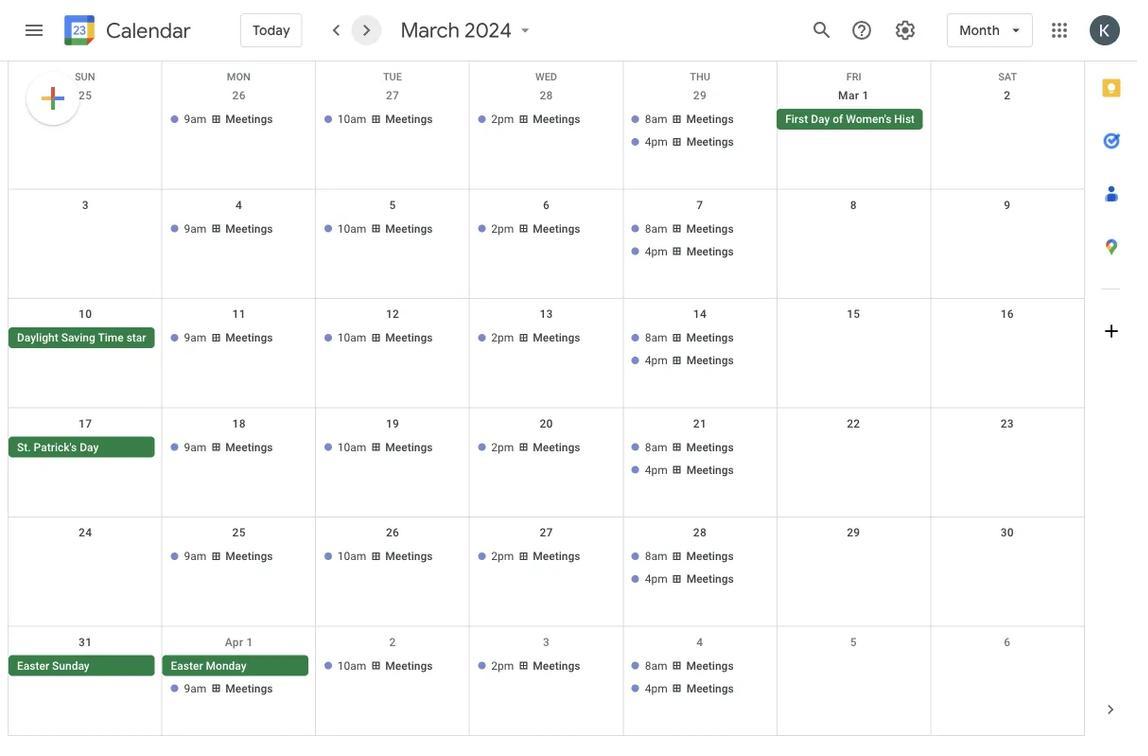 Task type: vqa. For each thing, say whether or not it's contained in the screenshot.
Main drawer Image
yes



Task type: describe. For each thing, give the bounding box(es) containing it.
9am for 25
[[184, 550, 207, 563]]

1 for apr 1
[[247, 636, 253, 649]]

row containing 24
[[9, 518, 1085, 627]]

4pm for 14
[[645, 354, 668, 367]]

16
[[1001, 308, 1015, 321]]

10am for 27
[[338, 113, 367, 126]]

march 2024 button
[[393, 17, 543, 44]]

2pm for 28
[[492, 113, 514, 126]]

1 horizontal spatial 3
[[543, 636, 550, 649]]

1 horizontal spatial 25
[[232, 526, 246, 540]]

2pm for 27
[[492, 550, 514, 563]]

30
[[1001, 526, 1015, 540]]

31
[[79, 636, 92, 649]]

row containing 10
[[9, 299, 1085, 408]]

15
[[847, 308, 861, 321]]

calendar
[[106, 18, 191, 44]]

8am for 29
[[645, 113, 668, 126]]

apr 1
[[225, 636, 253, 649]]

month button
[[948, 8, 1034, 53]]

thu
[[690, 71, 711, 83]]

day inside button
[[80, 441, 99, 454]]

21
[[694, 417, 707, 430]]

women's
[[847, 113, 892, 126]]

main drawer image
[[23, 19, 45, 42]]

4pm for 29
[[645, 135, 668, 149]]

1 horizontal spatial 4
[[697, 636, 704, 649]]

wed
[[536, 71, 558, 83]]

10am for 26
[[338, 550, 367, 563]]

march 2024
[[401, 17, 512, 44]]

row containing sun
[[9, 62, 1085, 83]]

time
[[98, 331, 124, 345]]

grid containing 25
[[8, 62, 1085, 736]]

of
[[833, 113, 844, 126]]

19
[[386, 417, 400, 430]]

support image
[[851, 19, 874, 42]]

1 horizontal spatial 26
[[386, 526, 400, 540]]

march
[[401, 17, 460, 44]]

0 vertical spatial 4
[[236, 198, 243, 212]]

8am for 14
[[645, 331, 668, 345]]

easter monday
[[171, 659, 247, 673]]

today
[[253, 22, 290, 39]]

20
[[540, 417, 553, 430]]

first day of women's history month button
[[777, 109, 967, 130]]

4pm for 28
[[645, 573, 668, 586]]

mar 1
[[839, 89, 869, 102]]

sun
[[75, 71, 95, 83]]

18
[[232, 417, 246, 430]]

day inside 'button'
[[811, 113, 830, 126]]

mon
[[227, 71, 251, 83]]

easter for easter monday
[[171, 659, 203, 673]]

9am for 11
[[184, 331, 207, 345]]

first day of women's history month
[[786, 113, 967, 126]]

0 horizontal spatial 2
[[390, 636, 396, 649]]

first
[[786, 113, 809, 126]]

11
[[232, 308, 246, 321]]

2pm for 20
[[492, 441, 514, 454]]

1 vertical spatial 5
[[851, 636, 857, 649]]

easter for easter sunday
[[17, 659, 49, 673]]

saving
[[61, 331, 95, 345]]

daylight saving time starts button
[[9, 327, 156, 348]]

4pm for 21
[[645, 463, 668, 477]]

sunday
[[52, 659, 90, 673]]

0 horizontal spatial 29
[[694, 89, 707, 102]]

calendar element
[[61, 11, 191, 53]]

st. patrick's day
[[17, 441, 99, 454]]

starts
[[126, 331, 156, 345]]

8
[[851, 198, 857, 212]]

month inside 'button'
[[934, 113, 967, 126]]

st.
[[17, 441, 31, 454]]

row containing 17
[[9, 408, 1085, 518]]

7
[[697, 198, 704, 212]]

fri
[[847, 71, 862, 83]]



Task type: locate. For each thing, give the bounding box(es) containing it.
4 9am from the top
[[184, 441, 207, 454]]

0 horizontal spatial 4
[[236, 198, 243, 212]]

0 vertical spatial 2
[[1004, 89, 1011, 102]]

easter
[[17, 659, 49, 673], [171, 659, 203, 673]]

1 4pm from the top
[[645, 135, 668, 149]]

row containing 31
[[9, 627, 1085, 736]]

1 vertical spatial 1
[[247, 636, 253, 649]]

1 horizontal spatial day
[[811, 113, 830, 126]]

0 horizontal spatial easter
[[17, 659, 49, 673]]

2 4pm from the top
[[645, 245, 668, 258]]

8am for 7
[[645, 222, 668, 235]]

settings menu image
[[895, 19, 917, 42]]

1
[[863, 89, 869, 102], [247, 636, 253, 649]]

5
[[390, 198, 396, 212], [851, 636, 857, 649]]

2 easter from the left
[[171, 659, 203, 673]]

1 vertical spatial 3
[[543, 636, 550, 649]]

st. patrick's day button
[[9, 437, 155, 458]]

1 easter from the left
[[17, 659, 49, 673]]

2pm for 13
[[492, 331, 514, 345]]

8am for 28
[[645, 550, 668, 563]]

1 horizontal spatial easter
[[171, 659, 203, 673]]

2pm
[[492, 113, 514, 126], [492, 222, 514, 235], [492, 331, 514, 345], [492, 441, 514, 454], [492, 550, 514, 563], [492, 659, 514, 673]]

14
[[694, 308, 707, 321]]

4
[[236, 198, 243, 212], [697, 636, 704, 649]]

8am for 4
[[645, 659, 668, 673]]

sat
[[999, 71, 1018, 83]]

row containing 3
[[9, 190, 1085, 299]]

3 10am from the top
[[338, 331, 367, 345]]

mar
[[839, 89, 860, 102]]

2
[[1004, 89, 1011, 102], [390, 636, 396, 649]]

5 8am from the top
[[645, 550, 668, 563]]

6
[[543, 198, 550, 212], [1004, 636, 1011, 649]]

month right the history
[[934, 113, 967, 126]]

24
[[79, 526, 92, 540]]

easter sunday button
[[9, 655, 155, 676]]

2024
[[465, 17, 512, 44]]

3 8am from the top
[[645, 331, 668, 345]]

1 8am from the top
[[645, 113, 668, 126]]

1 vertical spatial 28
[[694, 526, 707, 540]]

month inside dropdown button
[[960, 22, 1000, 39]]

1 for mar 1
[[863, 89, 869, 102]]

0 vertical spatial 28
[[540, 89, 553, 102]]

day down 17
[[80, 441, 99, 454]]

calendar heading
[[102, 18, 191, 44]]

3 9am from the top
[[184, 331, 207, 345]]

6 4pm from the top
[[645, 682, 668, 695]]

cell
[[9, 109, 162, 154], [623, 109, 777, 154], [931, 109, 1085, 154], [9, 218, 162, 264], [623, 218, 777, 264], [777, 218, 931, 264], [931, 218, 1085, 264], [623, 327, 777, 373], [777, 327, 931, 373], [931, 327, 1085, 373], [623, 437, 777, 482], [777, 437, 931, 482], [931, 437, 1085, 482], [9, 546, 162, 592], [623, 546, 777, 592], [777, 546, 931, 592], [931, 546, 1085, 592], [162, 655, 316, 701], [623, 655, 777, 701], [777, 655, 931, 701], [931, 655, 1085, 701]]

1 vertical spatial 27
[[540, 526, 553, 540]]

10am for 19
[[338, 441, 367, 454]]

0 horizontal spatial 5
[[390, 198, 396, 212]]

7 row from the top
[[9, 627, 1085, 736]]

23
[[1001, 417, 1015, 430]]

0 vertical spatial 27
[[386, 89, 400, 102]]

daylight saving time starts
[[17, 331, 156, 345]]

1 horizontal spatial 28
[[694, 526, 707, 540]]

4 8am from the top
[[645, 441, 668, 454]]

1 9am from the top
[[184, 113, 207, 126]]

1 vertical spatial 25
[[232, 526, 246, 540]]

10am for 2
[[338, 659, 367, 673]]

easter monday button
[[162, 655, 309, 676]]

patrick's
[[34, 441, 77, 454]]

0 vertical spatial 6
[[543, 198, 550, 212]]

5 9am from the top
[[184, 550, 207, 563]]

0 vertical spatial 3
[[82, 198, 89, 212]]

monday
[[206, 659, 247, 673]]

13
[[540, 308, 553, 321]]

2pm for 3
[[492, 659, 514, 673]]

6 2pm from the top
[[492, 659, 514, 673]]

2 2pm from the top
[[492, 222, 514, 235]]

easter inside button
[[171, 659, 203, 673]]

5 row from the top
[[9, 408, 1085, 518]]

month up the sat
[[960, 22, 1000, 39]]

0 vertical spatial 29
[[694, 89, 707, 102]]

28
[[540, 89, 553, 102], [694, 526, 707, 540]]

0 vertical spatial 25
[[79, 89, 92, 102]]

0 vertical spatial 5
[[390, 198, 396, 212]]

1 right apr
[[247, 636, 253, 649]]

0 horizontal spatial 3
[[82, 198, 89, 212]]

4 row from the top
[[9, 299, 1085, 408]]

1 2pm from the top
[[492, 113, 514, 126]]

2 9am from the top
[[184, 222, 207, 235]]

1 10am from the top
[[338, 113, 367, 126]]

9
[[1004, 198, 1011, 212]]

1 vertical spatial 2
[[390, 636, 396, 649]]

easter sunday
[[17, 659, 90, 673]]

5 10am from the top
[[338, 550, 367, 563]]

apr
[[225, 636, 243, 649]]

1 vertical spatial month
[[934, 113, 967, 126]]

22
[[847, 417, 861, 430]]

27
[[386, 89, 400, 102], [540, 526, 553, 540]]

1 horizontal spatial 27
[[540, 526, 553, 540]]

3 row from the top
[[9, 190, 1085, 299]]

3 4pm from the top
[[645, 354, 668, 367]]

9am for 18
[[184, 441, 207, 454]]

1 horizontal spatial 2
[[1004, 89, 1011, 102]]

2 row from the top
[[9, 80, 1085, 190]]

6 8am from the top
[[645, 659, 668, 673]]

grid
[[8, 62, 1085, 736]]

10am for 12
[[338, 331, 367, 345]]

9am
[[184, 113, 207, 126], [184, 222, 207, 235], [184, 331, 207, 345], [184, 441, 207, 454], [184, 550, 207, 563], [184, 682, 207, 695]]

1 vertical spatial 29
[[847, 526, 861, 540]]

history
[[895, 113, 931, 126]]

tue
[[383, 71, 402, 83]]

1 horizontal spatial 29
[[847, 526, 861, 540]]

5 2pm from the top
[[492, 550, 514, 563]]

4pm for 7
[[645, 245, 668, 258]]

9am for 26
[[184, 113, 207, 126]]

cell containing easter monday
[[162, 655, 316, 701]]

meetings inside cell
[[226, 682, 273, 695]]

26
[[232, 89, 246, 102], [386, 526, 400, 540]]

today button
[[240, 8, 303, 53]]

row containing 25
[[9, 80, 1085, 190]]

2pm for 6
[[492, 222, 514, 235]]

10am for 5
[[338, 222, 367, 235]]

10
[[79, 308, 92, 321]]

6 row from the top
[[9, 518, 1085, 627]]

6 10am from the top
[[338, 659, 367, 673]]

0 horizontal spatial 28
[[540, 89, 553, 102]]

25
[[79, 89, 92, 102], [232, 526, 246, 540]]

3
[[82, 198, 89, 212], [543, 636, 550, 649]]

1 vertical spatial 4
[[697, 636, 704, 649]]

2 8am from the top
[[645, 222, 668, 235]]

4 2pm from the top
[[492, 441, 514, 454]]

month
[[960, 22, 1000, 39], [934, 113, 967, 126]]

4pm
[[645, 135, 668, 149], [645, 245, 668, 258], [645, 354, 668, 367], [645, 463, 668, 477], [645, 573, 668, 586], [645, 682, 668, 695]]

0 horizontal spatial day
[[80, 441, 99, 454]]

0 horizontal spatial 27
[[386, 89, 400, 102]]

day
[[811, 113, 830, 126], [80, 441, 99, 454]]

4 4pm from the top
[[645, 463, 668, 477]]

0 horizontal spatial 6
[[543, 198, 550, 212]]

9am for 4
[[184, 222, 207, 235]]

1 right mar
[[863, 89, 869, 102]]

1 row from the top
[[9, 62, 1085, 83]]

tab list
[[1086, 62, 1138, 683]]

1 horizontal spatial 5
[[851, 636, 857, 649]]

1 vertical spatial 26
[[386, 526, 400, 540]]

9am inside cell
[[184, 682, 207, 695]]

1 horizontal spatial 1
[[863, 89, 869, 102]]

0 horizontal spatial 26
[[232, 89, 246, 102]]

0 vertical spatial day
[[811, 113, 830, 126]]

12
[[386, 308, 400, 321]]

17
[[79, 417, 92, 430]]

4pm for 4
[[645, 682, 668, 695]]

0 horizontal spatial 1
[[247, 636, 253, 649]]

0 vertical spatial 26
[[232, 89, 246, 102]]

5 4pm from the top
[[645, 573, 668, 586]]

easter left monday
[[171, 659, 203, 673]]

3 2pm from the top
[[492, 331, 514, 345]]

row
[[9, 62, 1085, 83], [9, 80, 1085, 190], [9, 190, 1085, 299], [9, 299, 1085, 408], [9, 408, 1085, 518], [9, 518, 1085, 627], [9, 627, 1085, 736]]

day left 'of'
[[811, 113, 830, 126]]

1 vertical spatial day
[[80, 441, 99, 454]]

meetings
[[226, 113, 273, 126], [386, 113, 433, 126], [533, 113, 581, 126], [687, 113, 734, 126], [687, 135, 734, 149], [226, 222, 273, 235], [386, 222, 433, 235], [533, 222, 581, 235], [687, 222, 734, 235], [687, 245, 734, 258], [226, 331, 273, 345], [386, 331, 433, 345], [533, 331, 581, 345], [687, 331, 734, 345], [687, 354, 734, 367], [226, 441, 273, 454], [386, 441, 433, 454], [533, 441, 581, 454], [687, 441, 734, 454], [687, 463, 734, 477], [226, 550, 273, 563], [386, 550, 433, 563], [533, 550, 581, 563], [687, 550, 734, 563], [687, 573, 734, 586], [386, 659, 433, 673], [533, 659, 581, 673], [687, 659, 734, 673], [226, 682, 273, 695], [687, 682, 734, 695]]

6 9am from the top
[[184, 682, 207, 695]]

0 horizontal spatial 25
[[79, 89, 92, 102]]

8am
[[645, 113, 668, 126], [645, 222, 668, 235], [645, 331, 668, 345], [645, 441, 668, 454], [645, 550, 668, 563], [645, 659, 668, 673]]

29
[[694, 89, 707, 102], [847, 526, 861, 540]]

easter inside button
[[17, 659, 49, 673]]

0 vertical spatial month
[[960, 22, 1000, 39]]

1 horizontal spatial 6
[[1004, 636, 1011, 649]]

10am
[[338, 113, 367, 126], [338, 222, 367, 235], [338, 331, 367, 345], [338, 441, 367, 454], [338, 550, 367, 563], [338, 659, 367, 673]]

0 vertical spatial 1
[[863, 89, 869, 102]]

4 10am from the top
[[338, 441, 367, 454]]

2 10am from the top
[[338, 222, 367, 235]]

daylight
[[17, 331, 58, 345]]

easter left sunday
[[17, 659, 49, 673]]

1 vertical spatial 6
[[1004, 636, 1011, 649]]

8am for 21
[[645, 441, 668, 454]]



